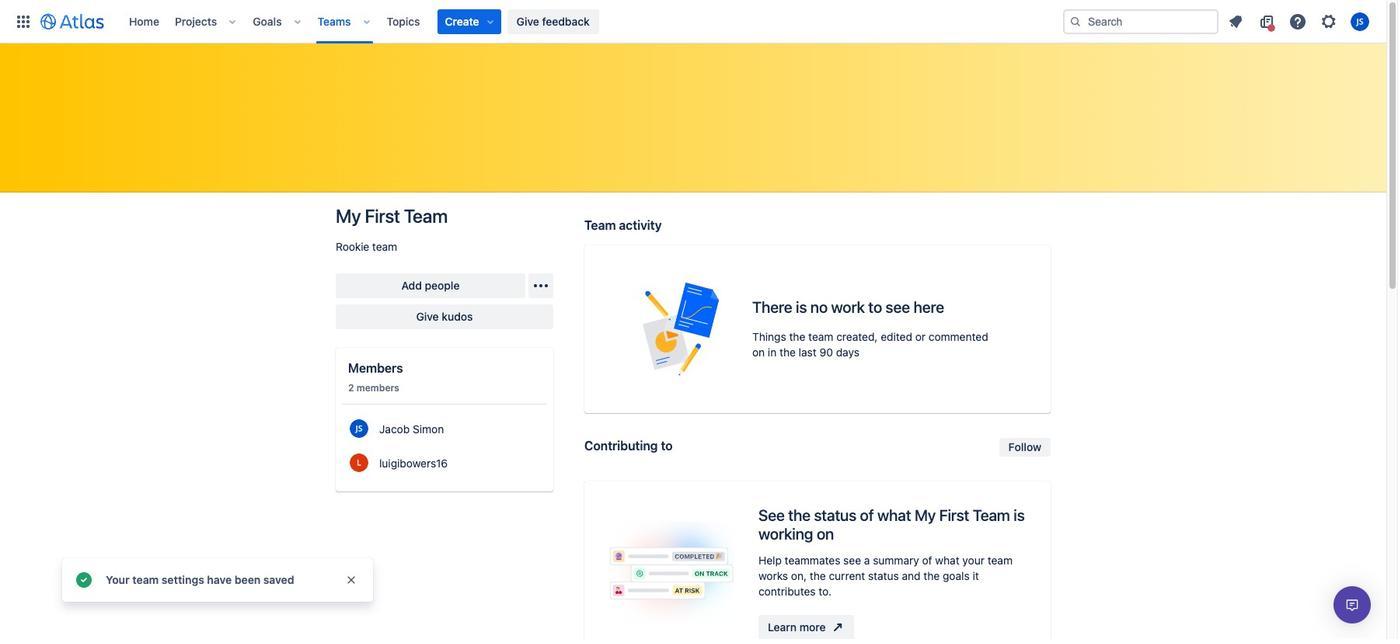Task type: describe. For each thing, give the bounding box(es) containing it.
kudos
[[442, 310, 473, 323]]

rookie team
[[336, 240, 397, 253]]

2
[[348, 382, 354, 394]]

no
[[811, 299, 828, 316]]

learn more
[[768, 621, 826, 634]]

in
[[768, 346, 777, 359]]

your team settings have been saved
[[106, 574, 294, 587]]

edited
[[881, 330, 913, 344]]

Search field
[[1064, 9, 1219, 34]]

things
[[753, 330, 787, 344]]

first inside see the status of what my first team is working on
[[940, 507, 970, 525]]

see the status of what my first team is working on
[[759, 507, 1025, 543]]

teammates
[[785, 554, 841, 568]]

members
[[357, 382, 400, 394]]

commented
[[929, 330, 989, 344]]

projects link
[[170, 9, 222, 34]]

home link
[[124, 9, 164, 34]]

90
[[820, 346, 833, 359]]

to.
[[819, 585, 832, 599]]

works
[[759, 570, 788, 583]]

feedback
[[542, 14, 590, 28]]

follow
[[1009, 441, 1042, 454]]

learn more link
[[759, 616, 854, 640]]

jacob simon link
[[342, 414, 547, 445]]

team inside things the team created, edited or commented on in the last 90 days
[[809, 330, 834, 344]]

there is no work to see here
[[753, 299, 945, 316]]

here
[[914, 299, 945, 316]]

see inside the help teammates see a summary of what your team works on, the current status and the goals it contributes to.
[[844, 554, 861, 568]]

contributing to
[[585, 439, 673, 453]]

home
[[129, 14, 159, 28]]

goals
[[253, 14, 282, 28]]

luigibowers16
[[379, 457, 448, 470]]

notifications image
[[1227, 12, 1245, 31]]

teams
[[318, 14, 351, 28]]

or
[[916, 330, 926, 344]]

learn
[[768, 621, 797, 634]]

luigibowers16 link
[[342, 449, 547, 480]]

my inside see the status of what my first team is working on
[[915, 507, 936, 525]]

have
[[207, 574, 232, 587]]

on inside things the team created, edited or commented on in the last 90 days
[[753, 346, 765, 359]]

create button
[[437, 9, 501, 34]]

give kudos
[[416, 310, 473, 323]]

of inside see the status of what my first team is working on
[[860, 507, 874, 525]]

jacob
[[379, 423, 410, 436]]

status inside the help teammates see a summary of what your team works on, the current status and the goals it contributes to.
[[868, 570, 899, 583]]

help teammates see a summary of what your team works on, the current status and the goals it contributes to.
[[759, 554, 1013, 599]]

rookie
[[336, 240, 369, 253]]

teams link
[[313, 9, 356, 34]]

actions image
[[532, 277, 550, 295]]

top element
[[9, 0, 1064, 43]]

it
[[973, 570, 979, 583]]

help image
[[1289, 12, 1308, 31]]

topics
[[387, 14, 420, 28]]

the down teammates
[[810, 570, 826, 583]]

people
[[425, 279, 460, 292]]

account image
[[1351, 12, 1370, 31]]

1 horizontal spatial to
[[869, 299, 882, 316]]

of inside the help teammates see a summary of what your team works on, the current status and the goals it contributes to.
[[922, 554, 933, 568]]

open intercom messenger image
[[1343, 596, 1362, 615]]

team inside the help teammates see a summary of what your team works on, the current status and the goals it contributes to.
[[988, 554, 1013, 568]]

is inside see the status of what my first team is working on
[[1014, 507, 1025, 525]]

goals link
[[248, 9, 287, 34]]

on,
[[791, 570, 807, 583]]

days
[[836, 346, 860, 359]]

banner containing home
[[0, 0, 1387, 44]]

add people button
[[336, 274, 526, 299]]

give for give feedback
[[517, 14, 539, 28]]

switch to... image
[[14, 12, 33, 31]]

the up last
[[789, 330, 806, 344]]



Task type: locate. For each thing, give the bounding box(es) containing it.
see
[[886, 299, 910, 316], [844, 554, 861, 568]]

0 horizontal spatial status
[[814, 507, 857, 525]]

2 horizontal spatial team
[[973, 507, 1010, 525]]

of
[[860, 507, 874, 525], [922, 554, 933, 568]]

topics link
[[382, 9, 425, 34]]

my up summary
[[915, 507, 936, 525]]

1 horizontal spatial status
[[868, 570, 899, 583]]

1 horizontal spatial what
[[936, 554, 960, 568]]

activity
[[619, 218, 662, 232]]

1 horizontal spatial my
[[915, 507, 936, 525]]

the
[[789, 330, 806, 344], [780, 346, 796, 359], [788, 507, 811, 525], [810, 570, 826, 583], [924, 570, 940, 583]]

team inside see the status of what my first team is working on
[[973, 507, 1010, 525]]

1 horizontal spatial team
[[585, 218, 616, 232]]

add
[[402, 279, 422, 292]]

0 horizontal spatial is
[[796, 299, 807, 316]]

team up the 'add people'
[[404, 205, 448, 227]]

give left feedback
[[517, 14, 539, 28]]

0 vertical spatial of
[[860, 507, 874, 525]]

1 vertical spatial give
[[416, 310, 439, 323]]

my
[[336, 205, 361, 227], [915, 507, 936, 525]]

dismiss image
[[345, 575, 358, 587]]

on up teammates
[[817, 526, 834, 543]]

0 vertical spatial status
[[814, 507, 857, 525]]

1 vertical spatial see
[[844, 554, 861, 568]]

1 vertical spatial of
[[922, 554, 933, 568]]

what inside the help teammates see a summary of what your team works on, the current status and the goals it contributes to.
[[936, 554, 960, 568]]

0 horizontal spatial team
[[404, 205, 448, 227]]

of right summary
[[922, 554, 933, 568]]

members
[[348, 362, 403, 376]]

status inside see the status of what my first team is working on
[[814, 507, 857, 525]]

what
[[878, 507, 911, 525], [936, 554, 960, 568]]

0 vertical spatial give
[[517, 14, 539, 28]]

give inside "give feedback" "button"
[[517, 14, 539, 28]]

0 vertical spatial my
[[336, 205, 361, 227]]

luigibowers16 button
[[379, 456, 510, 472]]

first up 'rookie team'
[[365, 205, 400, 227]]

on inside see the status of what my first team is working on
[[817, 526, 834, 543]]

on
[[753, 346, 765, 359], [817, 526, 834, 543]]

give
[[517, 14, 539, 28], [416, 310, 439, 323]]

see
[[759, 507, 785, 525]]

team up your
[[973, 507, 1010, 525]]

is
[[796, 299, 807, 316], [1014, 507, 1025, 525]]

status
[[814, 507, 857, 525], [868, 570, 899, 583]]

jacob simon button
[[379, 422, 510, 438]]

to right the "work"
[[869, 299, 882, 316]]

1 vertical spatial my
[[915, 507, 936, 525]]

saved
[[263, 574, 294, 587]]

a
[[864, 554, 870, 568]]

things the team created, edited or commented on in the last 90 days
[[753, 330, 989, 359]]

of up a
[[860, 507, 874, 525]]

0 vertical spatial first
[[365, 205, 400, 227]]

contributing
[[585, 439, 658, 453]]

0 vertical spatial to
[[869, 299, 882, 316]]

settings image
[[1320, 12, 1339, 31]]

help
[[759, 554, 782, 568]]

1 horizontal spatial is
[[1014, 507, 1025, 525]]

my up "rookie" at the left top of page
[[336, 205, 361, 227]]

on left in
[[753, 346, 765, 359]]

to
[[869, 299, 882, 316], [661, 439, 673, 453]]

goals
[[943, 570, 970, 583]]

give left kudos
[[416, 310, 439, 323]]

1 horizontal spatial on
[[817, 526, 834, 543]]

team activity
[[585, 218, 662, 232]]

team
[[404, 205, 448, 227], [585, 218, 616, 232], [973, 507, 1010, 525]]

is left no
[[796, 299, 807, 316]]

give feedback button
[[507, 9, 599, 34]]

create
[[445, 14, 479, 28]]

1 vertical spatial is
[[1014, 507, 1025, 525]]

is down follow button
[[1014, 507, 1025, 525]]

what inside see the status of what my first team is working on
[[878, 507, 911, 525]]

1 horizontal spatial first
[[940, 507, 970, 525]]

see left a
[[844, 554, 861, 568]]

give inside give kudos "button"
[[416, 310, 439, 323]]

see up edited
[[886, 299, 910, 316]]

my first team
[[336, 205, 448, 227]]

contributes
[[759, 585, 816, 599]]

give feedback
[[517, 14, 590, 28]]

team
[[372, 240, 397, 253], [809, 330, 834, 344], [988, 554, 1013, 568], [132, 574, 159, 587]]

working
[[759, 526, 813, 543]]

your
[[106, 574, 130, 587]]

jacob simon
[[379, 423, 444, 436]]

to right "contributing"
[[661, 439, 673, 453]]

been
[[235, 574, 261, 587]]

status down summary
[[868, 570, 899, 583]]

1 vertical spatial on
[[817, 526, 834, 543]]

0 horizontal spatial my
[[336, 205, 361, 227]]

the inside see the status of what my first team is working on
[[788, 507, 811, 525]]

0 horizontal spatial see
[[844, 554, 861, 568]]

projects
[[175, 14, 217, 28]]

the right in
[[780, 346, 796, 359]]

simon
[[413, 423, 444, 436]]

1 horizontal spatial give
[[517, 14, 539, 28]]

status up teammates
[[814, 507, 857, 525]]

1 vertical spatial what
[[936, 554, 960, 568]]

more
[[800, 621, 826, 634]]

1 vertical spatial to
[[661, 439, 673, 453]]

give for give kudos
[[416, 310, 439, 323]]

the right and
[[924, 570, 940, 583]]

created,
[[837, 330, 878, 344]]

0 vertical spatial is
[[796, 299, 807, 316]]

give kudos button
[[336, 305, 554, 330]]

team left the activity
[[585, 218, 616, 232]]

and
[[902, 570, 921, 583]]

settings
[[162, 574, 204, 587]]

last
[[799, 346, 817, 359]]

0 vertical spatial what
[[878, 507, 911, 525]]

0 vertical spatial see
[[886, 299, 910, 316]]

0 horizontal spatial first
[[365, 205, 400, 227]]

members 2 members
[[348, 362, 403, 394]]

current
[[829, 570, 865, 583]]

first up your
[[940, 507, 970, 525]]

work
[[831, 299, 865, 316]]

1 horizontal spatial of
[[922, 554, 933, 568]]

0 horizontal spatial what
[[878, 507, 911, 525]]

0 horizontal spatial of
[[860, 507, 874, 525]]

search image
[[1070, 15, 1082, 28]]

there
[[753, 299, 793, 316]]

1 vertical spatial status
[[868, 570, 899, 583]]

1 horizontal spatial see
[[886, 299, 910, 316]]

add people
[[402, 279, 460, 292]]

banner
[[0, 0, 1387, 44]]

first
[[365, 205, 400, 227], [940, 507, 970, 525]]

the up 'working'
[[788, 507, 811, 525]]

1 vertical spatial first
[[940, 507, 970, 525]]

what up the goals
[[936, 554, 960, 568]]

0 horizontal spatial on
[[753, 346, 765, 359]]

0 horizontal spatial to
[[661, 439, 673, 453]]

your
[[963, 554, 985, 568]]

what up summary
[[878, 507, 911, 525]]

follow button
[[999, 438, 1051, 457]]

0 horizontal spatial give
[[416, 310, 439, 323]]

0 vertical spatial on
[[753, 346, 765, 359]]

summary
[[873, 554, 920, 568]]



Task type: vqa. For each thing, say whether or not it's contained in the screenshot.
the bottom GIVE
yes



